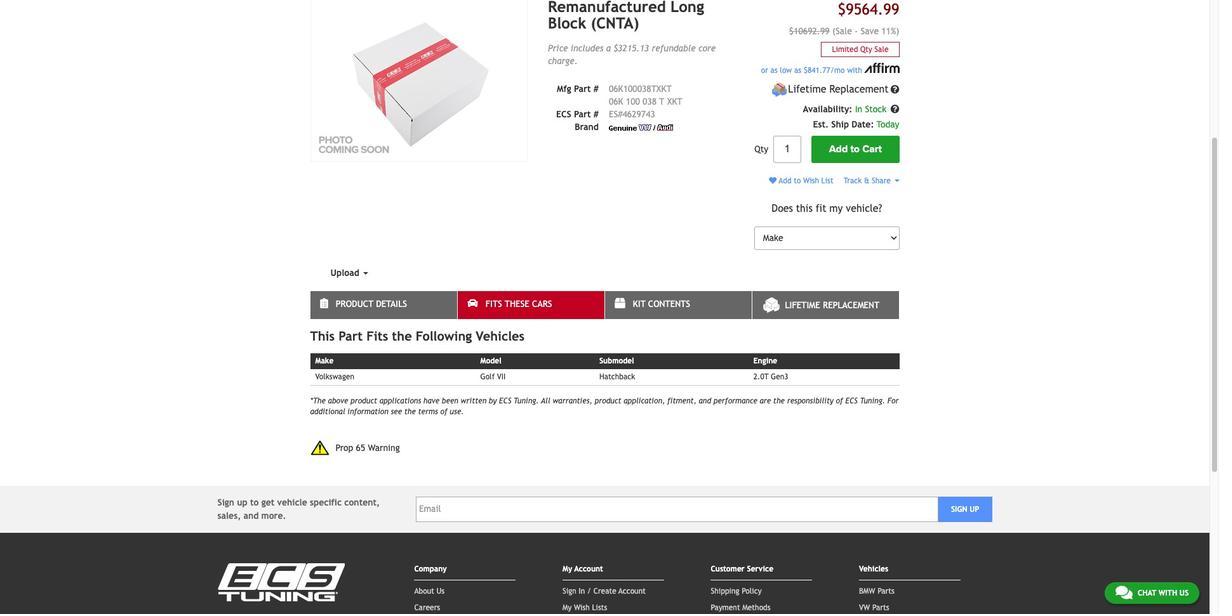 Task type: vqa. For each thing, say whether or not it's contained in the screenshot.
the change
no



Task type: describe. For each thing, give the bounding box(es) containing it.
1 horizontal spatial of
[[836, 397, 843, 406]]

(sale
[[832, 26, 852, 36]]

this part fits the following vehicles
[[310, 329, 525, 343]]

lifetime replacement link
[[752, 291, 899, 319]]

$3215.13
[[614, 43, 649, 53]]

more.
[[261, 511, 286, 521]]

sales,
[[217, 511, 241, 521]]

0 vertical spatial lifetime replacement
[[788, 83, 889, 95]]

add for add to cart
[[829, 143, 848, 156]]

06k 100 038 t xkt
[[609, 96, 682, 107]]

vw parts link
[[859, 604, 889, 612]]

part inside the 06k 100 038 t xkt ecs part #
[[574, 109, 591, 119]]

includes
[[571, 43, 603, 53]]

sale
[[875, 45, 889, 54]]

gen3
[[771, 373, 788, 381]]

$
[[804, 66, 808, 75]]

question circle image for lifetime replacement
[[891, 85, 899, 94]]

ecs inside the 06k 100 038 t xkt ecs part #
[[556, 109, 571, 119]]

charge.
[[548, 56, 578, 66]]

up for sign up
[[970, 505, 979, 514]]

0 horizontal spatial with
[[847, 66, 862, 75]]

have
[[423, 397, 439, 406]]

by
[[489, 397, 497, 406]]

06k 100 038 t xkt ecs part #
[[556, 96, 682, 119]]

sign for sign up to get vehicle specific content, sales, and more.
[[217, 498, 234, 508]]

been
[[442, 397, 458, 406]]

2 product from the left
[[595, 397, 621, 406]]

2.0t
[[754, 373, 769, 381]]

all
[[541, 397, 550, 406]]

1 as from the left
[[771, 66, 778, 75]]

2 vertical spatial the
[[404, 408, 416, 417]]

mfg
[[557, 84, 571, 94]]

(cnta)
[[591, 14, 639, 32]]

or as low as $ 841.77 /mo with
[[761, 66, 864, 75]]

fits these cars
[[486, 299, 552, 309]]

long
[[670, 0, 704, 15]]

my wish lists
[[563, 604, 607, 612]]

customer
[[711, 565, 745, 574]]

in for stock
[[855, 104, 862, 114]]

kit
[[633, 299, 646, 309]]

payment
[[711, 604, 740, 612]]

1 product from the left
[[350, 397, 377, 406]]

part for this part fits the following vehicles
[[339, 329, 363, 343]]

availability:
[[803, 104, 852, 114]]

$10692.99 (sale - save 11%)
[[789, 26, 899, 36]]

careers link
[[414, 604, 440, 612]]

following
[[416, 329, 472, 343]]

today
[[877, 119, 899, 129]]

0 horizontal spatial us
[[437, 587, 445, 596]]

stock
[[865, 104, 887, 114]]

careers
[[414, 604, 440, 612]]

fits these cars link
[[457, 291, 604, 319]]

get
[[261, 498, 274, 508]]

payment methods
[[711, 604, 771, 612]]

cars
[[532, 299, 552, 309]]

to inside sign up to get vehicle specific content, sales, and more.
[[250, 498, 259, 508]]

prop
[[336, 443, 353, 453]]

fitment,
[[667, 397, 697, 406]]

chat with us
[[1138, 589, 1189, 598]]

es#4629743 - 06k100038txkt - remanufactured long block (cnta) - price includes a $3215.13 refundable core charge. - genuine volkswagen audi - volkswagen image
[[310, 0, 528, 162]]

up for sign up to get vehicle specific content, sales, and more.
[[237, 498, 247, 508]]

1 tuning. from the left
[[514, 397, 539, 406]]

bmw parts
[[859, 587, 895, 596]]

my for my account
[[563, 565, 572, 574]]

2 horizontal spatial ecs
[[845, 397, 858, 406]]

volkswagen
[[315, 373, 354, 381]]

sign up
[[951, 505, 979, 514]]

add for add to wish list
[[779, 176, 792, 185]]

in for /
[[579, 587, 585, 596]]

payment methods link
[[711, 604, 771, 612]]

bmw
[[859, 587, 875, 596]]

my account
[[563, 565, 603, 574]]

genuine volkswagen audi image
[[609, 125, 673, 131]]

remanufactured
[[548, 0, 666, 15]]

above
[[328, 397, 348, 406]]

responsibility
[[787, 397, 834, 406]]

my wish lists link
[[563, 604, 607, 612]]

make
[[315, 357, 334, 365]]

0 horizontal spatial vehicles
[[476, 329, 525, 343]]

kit contents link
[[605, 291, 751, 319]]

and inside sign up to get vehicle specific content, sales, and more.
[[244, 511, 259, 521]]

2 tuning. from the left
[[860, 397, 885, 406]]

this
[[310, 329, 335, 343]]

1 # from the top
[[593, 84, 599, 94]]

part for mfg part #
[[574, 84, 591, 94]]

and inside the *the above product applications have been written by                 ecs tuning. all warranties, product application, fitment,                 and performance are the responsibility of ecs tuning.                 for additional information see the terms of use.
[[699, 397, 711, 406]]

vii
[[497, 373, 506, 381]]

share
[[872, 176, 891, 185]]

1 vertical spatial lifetime replacement
[[785, 300, 880, 310]]

# inside the 06k 100 038 t xkt ecs part #
[[593, 109, 599, 119]]

1 horizontal spatial wish
[[803, 176, 819, 185]]

golf vii
[[480, 373, 506, 381]]

0 vertical spatial replacement
[[829, 83, 889, 95]]

2 as from the left
[[794, 66, 801, 75]]

*the
[[310, 397, 326, 406]]

es# 4629743 brand
[[575, 109, 655, 132]]

upload button
[[310, 260, 389, 285]]

vw parts
[[859, 604, 889, 612]]

ship
[[831, 119, 849, 129]]

price
[[548, 43, 568, 53]]

1 vertical spatial vehicles
[[859, 565, 888, 574]]

date:
[[852, 119, 874, 129]]

65
[[356, 443, 365, 453]]

this
[[796, 202, 813, 214]]



Task type: locate. For each thing, give the bounding box(es) containing it.
0 horizontal spatial of
[[440, 408, 447, 417]]

ecs down the 'mfg'
[[556, 109, 571, 119]]

sign for sign up
[[951, 505, 967, 514]]

add down ship
[[829, 143, 848, 156]]

account up '/' at bottom
[[574, 565, 603, 574]]

written
[[461, 397, 487, 406]]

1 horizontal spatial account
[[618, 587, 646, 596]]

about us link
[[414, 587, 445, 596]]

/
[[587, 587, 591, 596]]

/mo
[[830, 66, 845, 75]]

# up the 06k 100 038 t xkt ecs part #
[[593, 84, 599, 94]]

1 horizontal spatial fits
[[486, 299, 502, 309]]

&
[[864, 176, 870, 185]]

this product is lifetime replacement eligible image
[[771, 82, 787, 98]]

us right about
[[437, 587, 445, 596]]

bmw parts link
[[859, 587, 895, 596]]

0 vertical spatial lifetime
[[788, 83, 826, 95]]

0 vertical spatial with
[[847, 66, 862, 75]]

0 horizontal spatial as
[[771, 66, 778, 75]]

1 horizontal spatial add
[[829, 143, 848, 156]]

sign up to get vehicle specific content, sales, and more.
[[217, 498, 380, 521]]

vehicle?
[[846, 202, 882, 214]]

vehicles
[[476, 329, 525, 343], [859, 565, 888, 574]]

track & share button
[[844, 176, 899, 185]]

0 vertical spatial the
[[392, 329, 412, 343]]

1 horizontal spatial as
[[794, 66, 801, 75]]

in up est. ship date: today in the right top of the page
[[855, 104, 862, 114]]

2 my from the top
[[563, 604, 572, 612]]

0 vertical spatial to
[[850, 143, 860, 156]]

applications
[[379, 397, 421, 406]]

wish left lists
[[574, 604, 590, 612]]

to right heart image
[[794, 176, 801, 185]]

mfg part #
[[557, 84, 599, 94]]

my up my wish lists link
[[563, 565, 572, 574]]

us inside the chat with us link
[[1180, 589, 1189, 598]]

fits left these
[[486, 299, 502, 309]]

0 vertical spatial vehicles
[[476, 329, 525, 343]]

0 vertical spatial my
[[563, 565, 572, 574]]

1 vertical spatial part
[[574, 109, 591, 119]]

1 vertical spatial qty
[[754, 144, 768, 154]]

0 horizontal spatial add
[[779, 176, 792, 185]]

lifetime
[[788, 83, 826, 95], [785, 300, 820, 310]]

parts right vw
[[872, 604, 889, 612]]

tuning. left "all"
[[514, 397, 539, 406]]

content,
[[344, 498, 380, 508]]

$10692.99
[[789, 26, 830, 36]]

wish
[[803, 176, 819, 185], [574, 604, 590, 612]]

1 vertical spatial with
[[1159, 589, 1177, 598]]

1 horizontal spatial and
[[699, 397, 711, 406]]

lists
[[592, 604, 607, 612]]

0 vertical spatial #
[[593, 84, 599, 94]]

sign
[[217, 498, 234, 508], [951, 505, 967, 514], [563, 587, 576, 596]]

policy
[[742, 587, 762, 596]]

submodel
[[599, 357, 634, 365]]

1 vertical spatial #
[[593, 109, 599, 119]]

Email email field
[[416, 497, 938, 522]]

est. ship date: today
[[813, 119, 899, 129]]

0 vertical spatial wish
[[803, 176, 819, 185]]

part right the 'mfg'
[[574, 84, 591, 94]]

1 vertical spatial my
[[563, 604, 572, 612]]

tuning.
[[514, 397, 539, 406], [860, 397, 885, 406]]

add inside button
[[829, 143, 848, 156]]

2 # from the top
[[593, 109, 599, 119]]

as left $
[[794, 66, 801, 75]]

heart image
[[769, 177, 777, 184]]

1 vertical spatial and
[[244, 511, 259, 521]]

account right create
[[618, 587, 646, 596]]

of
[[836, 397, 843, 406], [440, 408, 447, 417]]

0 vertical spatial parts
[[878, 587, 895, 596]]

availability: in stock
[[803, 104, 889, 114]]

0 vertical spatial of
[[836, 397, 843, 406]]

qty
[[860, 45, 872, 54], [754, 144, 768, 154]]

to left "cart"
[[850, 143, 860, 156]]

additional
[[310, 408, 345, 417]]

0 horizontal spatial fits
[[366, 329, 388, 343]]

and right fitment,
[[699, 397, 711, 406]]

0 horizontal spatial tuning.
[[514, 397, 539, 406]]

with right /mo
[[847, 66, 862, 75]]

parts right bmw
[[878, 587, 895, 596]]

price includes a $3215.13 refundable core charge.
[[548, 43, 716, 66]]

specific
[[310, 498, 342, 508]]

question circle image for in stock
[[891, 104, 899, 113]]

1 horizontal spatial with
[[1159, 589, 1177, 598]]

up
[[237, 498, 247, 508], [970, 505, 979, 514]]

1 vertical spatial the
[[773, 397, 785, 406]]

up inside button
[[970, 505, 979, 514]]

tuning. left for
[[860, 397, 885, 406]]

question circle image
[[891, 85, 899, 94], [891, 104, 899, 113]]

vw
[[859, 604, 870, 612]]

0 horizontal spatial wish
[[574, 604, 590, 612]]

wish left list
[[803, 176, 819, 185]]

fit
[[816, 202, 826, 214]]

1 vertical spatial wish
[[574, 604, 590, 612]]

2 horizontal spatial sign
[[951, 505, 967, 514]]

low
[[780, 66, 792, 75]]

add
[[829, 143, 848, 156], [779, 176, 792, 185]]

vehicles up model
[[476, 329, 525, 343]]

841.77
[[808, 66, 830, 75]]

add to cart
[[829, 143, 882, 156]]

1 horizontal spatial product
[[595, 397, 621, 406]]

1 vertical spatial account
[[618, 587, 646, 596]]

est.
[[813, 119, 829, 129]]

ecs right responsibility
[[845, 397, 858, 406]]

0 vertical spatial qty
[[860, 45, 872, 54]]

and
[[699, 397, 711, 406], [244, 511, 259, 521]]

shipping policy
[[711, 587, 762, 596]]

sign in / create account link
[[563, 587, 646, 596]]

0 horizontal spatial to
[[250, 498, 259, 508]]

to inside button
[[850, 143, 860, 156]]

ecs right by
[[499, 397, 511, 406]]

1 horizontal spatial in
[[855, 104, 862, 114]]

0 horizontal spatial ecs
[[499, 397, 511, 406]]

0 horizontal spatial qty
[[754, 144, 768, 154]]

us
[[437, 587, 445, 596], [1180, 589, 1189, 598]]

kit contents
[[633, 299, 690, 309]]

refundable
[[652, 43, 696, 53]]

None text field
[[773, 136, 801, 163]]

0 vertical spatial part
[[574, 84, 591, 94]]

1 horizontal spatial us
[[1180, 589, 1189, 598]]

06k100038txkt
[[609, 84, 672, 94]]

1 vertical spatial of
[[440, 408, 447, 417]]

sign inside button
[[951, 505, 967, 514]]

up inside sign up to get vehicle specific content, sales, and more.
[[237, 498, 247, 508]]

1 horizontal spatial to
[[794, 176, 801, 185]]

product down hatchback
[[595, 397, 621, 406]]

sign for sign in / create account
[[563, 587, 576, 596]]

lifetime replacement
[[788, 83, 889, 95], [785, 300, 880, 310]]

part
[[574, 84, 591, 94], [574, 109, 591, 119], [339, 329, 363, 343]]

0 horizontal spatial account
[[574, 565, 603, 574]]

1 vertical spatial fits
[[366, 329, 388, 343]]

the right are
[[773, 397, 785, 406]]

these
[[505, 299, 529, 309]]

performance
[[713, 397, 757, 406]]

contents
[[648, 299, 690, 309]]

warranties,
[[553, 397, 592, 406]]

parts for vw parts
[[872, 604, 889, 612]]

prop 65 warning image
[[310, 441, 329, 456]]

1 horizontal spatial vehicles
[[859, 565, 888, 574]]

ecs
[[556, 109, 571, 119], [499, 397, 511, 406], [845, 397, 858, 406]]

1 vertical spatial parts
[[872, 604, 889, 612]]

methods
[[742, 604, 771, 612]]

0 vertical spatial question circle image
[[891, 85, 899, 94]]

as right or
[[771, 66, 778, 75]]

parts for bmw parts
[[878, 587, 895, 596]]

shipping policy link
[[711, 587, 762, 596]]

2.0t gen3
[[754, 373, 788, 381]]

part right this
[[339, 329, 363, 343]]

to for cart
[[850, 143, 860, 156]]

cart
[[862, 143, 882, 156]]

1 vertical spatial question circle image
[[891, 104, 899, 113]]

1 vertical spatial replacement
[[823, 300, 880, 310]]

or as low as $841.77/mo with  - affirm financing (opens in modal) element
[[754, 66, 899, 77]]

and right sales,
[[244, 511, 259, 521]]

11%)
[[881, 26, 899, 36]]

chat with us link
[[1105, 583, 1199, 604]]

of right responsibility
[[836, 397, 843, 406]]

use.
[[450, 408, 464, 417]]

1 vertical spatial to
[[794, 176, 801, 185]]

0 vertical spatial fits
[[486, 299, 502, 309]]

to for wish
[[794, 176, 801, 185]]

track
[[844, 176, 862, 185]]

the right see
[[404, 408, 416, 417]]

fits down product details link at left
[[366, 329, 388, 343]]

fits
[[486, 299, 502, 309], [366, 329, 388, 343]]

vehicles up bmw parts link
[[859, 565, 888, 574]]

the down details
[[392, 329, 412, 343]]

1 question circle image from the top
[[891, 85, 899, 94]]

0 vertical spatial and
[[699, 397, 711, 406]]

limited qty sale
[[832, 45, 889, 54]]

0 horizontal spatial up
[[237, 498, 247, 508]]

0 horizontal spatial and
[[244, 511, 259, 521]]

1 horizontal spatial sign
[[563, 587, 576, 596]]

1 horizontal spatial tuning.
[[860, 397, 885, 406]]

application,
[[624, 397, 665, 406]]

1 horizontal spatial ecs
[[556, 109, 571, 119]]

2 horizontal spatial to
[[850, 143, 860, 156]]

does this fit my vehicle?
[[772, 202, 882, 214]]

0 horizontal spatial in
[[579, 587, 585, 596]]

a
[[606, 43, 611, 53]]

shipping
[[711, 587, 739, 596]]

my left lists
[[563, 604, 572, 612]]

2 vertical spatial to
[[250, 498, 259, 508]]

1 vertical spatial in
[[579, 587, 585, 596]]

sign up button
[[938, 497, 992, 522]]

add to cart button
[[812, 136, 899, 163]]

2 vertical spatial part
[[339, 329, 363, 343]]

my for my wish lists
[[563, 604, 572, 612]]

product details
[[336, 299, 407, 309]]

my
[[563, 565, 572, 574], [563, 604, 572, 612]]

0 vertical spatial add
[[829, 143, 848, 156]]

replacement
[[829, 83, 889, 95], [823, 300, 880, 310]]

in
[[855, 104, 862, 114], [579, 587, 585, 596]]

us right chat
[[1180, 589, 1189, 598]]

chat
[[1138, 589, 1156, 598]]

1 vertical spatial add
[[779, 176, 792, 185]]

with right chat
[[1159, 589, 1177, 598]]

0 vertical spatial account
[[574, 565, 603, 574]]

limited
[[832, 45, 858, 54]]

to left get
[[250, 498, 259, 508]]

warning
[[368, 443, 400, 453]]

customer service
[[711, 565, 773, 574]]

part up brand on the top left
[[574, 109, 591, 119]]

sign in / create account
[[563, 587, 646, 596]]

ecs tuning image
[[217, 564, 344, 602]]

-
[[855, 26, 858, 36]]

# up brand on the top left
[[593, 109, 599, 119]]

1 vertical spatial lifetime
[[785, 300, 820, 310]]

comments image
[[1116, 585, 1133, 601]]

1 horizontal spatial up
[[970, 505, 979, 514]]

1 my from the top
[[563, 565, 572, 574]]

sign inside sign up to get vehicle specific content, sales, and more.
[[217, 498, 234, 508]]

in left '/' at bottom
[[579, 587, 585, 596]]

2 question circle image from the top
[[891, 104, 899, 113]]

company
[[414, 565, 447, 574]]

0 horizontal spatial product
[[350, 397, 377, 406]]

of down the been
[[440, 408, 447, 417]]

upload
[[330, 268, 362, 278]]

9564.99
[[846, 0, 899, 18]]

product up information
[[350, 397, 377, 406]]

the
[[392, 329, 412, 343], [773, 397, 785, 406], [404, 408, 416, 417]]

0 horizontal spatial sign
[[217, 498, 234, 508]]

0 vertical spatial in
[[855, 104, 862, 114]]

1 horizontal spatial qty
[[860, 45, 872, 54]]

add right heart image
[[779, 176, 792, 185]]



